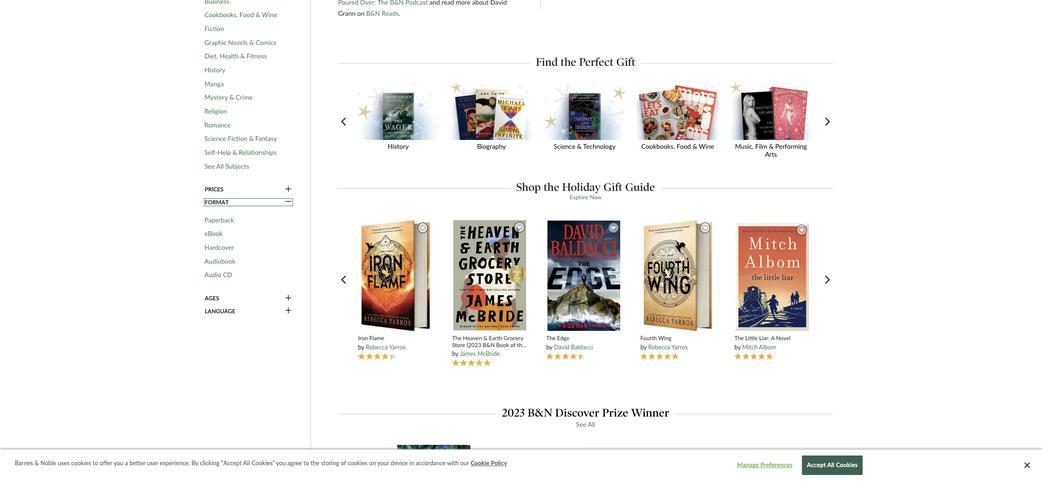 Task type: locate. For each thing, give the bounding box(es) containing it.
grocery
[[504, 335, 523, 342]]

of
[[511, 342, 516, 349], [341, 460, 346, 467]]

you
[[114, 460, 123, 467], [276, 460, 286, 467]]

0 vertical spatial prize
[[602, 406, 628, 420]]

history up manga
[[204, 66, 225, 74]]

by
[[358, 343, 364, 351], [546, 343, 553, 351], [640, 343, 647, 351], [735, 343, 741, 351], [452, 350, 458, 358], [484, 461, 491, 469]]

language button
[[204, 307, 293, 315]]

music, film & performing arts image
[[726, 82, 816, 140]]

discover inside the berry pickers (b&n discover prize winner) by amanda peters
[[588, 448, 625, 458]]

rebecca
[[366, 343, 388, 351], [648, 343, 670, 351]]

2 rebecca yarros link from the left
[[648, 343, 688, 351]]

1 horizontal spatial on
[[369, 460, 376, 467]]

the left "edge"
[[546, 335, 556, 342]]

the edge link
[[546, 335, 622, 342]]

the up cookie policy link
[[484, 448, 500, 458]]

by inside the berry pickers (b&n discover prize winner) by amanda peters
[[484, 461, 491, 469]]

rebecca yarros link down wing
[[648, 343, 688, 351]]

2 vertical spatial b&n
[[528, 406, 553, 420]]

1 vertical spatial of
[[341, 460, 346, 467]]

david right about
[[490, 0, 507, 6]]

by down iron
[[358, 343, 364, 351]]

see down self-
[[204, 162, 215, 170]]

device
[[391, 460, 408, 467]]

shop the holiday gift guide explore now
[[516, 180, 655, 201]]

0 horizontal spatial to
[[93, 460, 98, 467]]

cookbooks, up 'fiction' link
[[204, 11, 238, 19]]

the for edge
[[546, 335, 556, 342]]

yarros inside fourth wing by rebecca yarros
[[672, 343, 688, 351]]

all right 'accept'
[[827, 461, 835, 469]]

all up the berry pickers (b&n discover prize winner) by amanda peters
[[588, 421, 595, 429]]

rebecca inside fourth wing by rebecca yarros
[[648, 343, 670, 351]]

1 vertical spatial see
[[576, 421, 586, 429]]

ebook link
[[204, 230, 223, 238]]

the heaven & earth grocery store (2023 b&n book of the year) image
[[453, 220, 527, 331]]

0 horizontal spatial cookies
[[71, 460, 91, 467]]

self-help & relationships
[[204, 148, 277, 156]]

a
[[125, 460, 128, 467]]

cookbooks, food & wine up graphic novels & comics at top left
[[204, 11, 277, 19]]

romance link
[[204, 121, 231, 129]]

1 you from the left
[[114, 460, 123, 467]]

gift left guide
[[603, 180, 623, 194]]

fiction up self-help & relationships
[[228, 135, 247, 142]]

1 horizontal spatial to
[[304, 460, 309, 467]]

david down "edge"
[[554, 343, 570, 351]]

& down cookbooks, food & wine image
[[693, 142, 697, 150]]

0 vertical spatial cookbooks, food & wine link
[[204, 11, 277, 19]]

0 horizontal spatial science
[[204, 135, 226, 142]]

science inside science fiction & fantasy link
[[204, 135, 226, 142]]

1 rebecca from the left
[[366, 343, 388, 351]]

the right find
[[561, 55, 576, 68]]

novel
[[776, 335, 791, 342]]

the right the shop
[[544, 180, 559, 194]]

the down grocery
[[517, 342, 525, 349]]

holiday
[[562, 180, 601, 194]]

audiobook
[[204, 257, 236, 265]]

prize
[[602, 406, 628, 420], [628, 448, 649, 458]]

0 horizontal spatial wine
[[262, 11, 277, 19]]

1 vertical spatial fiction
[[228, 135, 247, 142]]

0 vertical spatial wine
[[262, 11, 277, 19]]

fantasy
[[255, 135, 277, 142]]

science & technology image
[[540, 82, 630, 140]]

1 vertical spatial gift
[[603, 180, 623, 194]]

by left amanda
[[484, 461, 491, 469]]

0 horizontal spatial fiction
[[204, 25, 224, 32]]

2 horizontal spatial b&n
[[528, 406, 553, 420]]

1 horizontal spatial food
[[677, 142, 691, 150]]

0 horizontal spatial food
[[240, 11, 254, 19]]

gift inside shop the holiday gift guide explore now
[[603, 180, 623, 194]]

yarros
[[389, 343, 406, 351], [672, 343, 688, 351]]

of inside privacy 'alert dialog'
[[341, 460, 346, 467]]

biography image
[[447, 82, 536, 140]]

accept all cookies
[[807, 461, 858, 469]]

1 vertical spatial david
[[554, 343, 570, 351]]

the up 'store'
[[452, 335, 462, 342]]

history down history image
[[388, 142, 409, 150]]

the
[[452, 335, 462, 342], [546, 335, 556, 342], [735, 335, 744, 342], [484, 448, 500, 458]]

yarros for iron flame by rebecca yarros
[[389, 343, 406, 351]]

accept all cookies button
[[802, 456, 863, 475]]

cookbooks, food & wine down cookbooks, food & wine image
[[642, 142, 714, 150]]

mitch
[[742, 343, 758, 351]]

shop
[[516, 180, 541, 194]]

guide
[[625, 180, 655, 194]]

0 vertical spatial food
[[240, 11, 254, 19]]

b&n left reads
[[366, 9, 380, 17]]

b&n reads .
[[366, 9, 400, 17]]

gift right perfect
[[616, 55, 636, 68]]

1 horizontal spatial cookies
[[348, 460, 368, 467]]

david baldacci link
[[554, 343, 593, 351]]

by left the mitch at the right bottom
[[735, 343, 741, 351]]

1 horizontal spatial b&n
[[483, 342, 495, 349]]

music, film & performing arts link
[[726, 82, 819, 164]]

see
[[204, 162, 215, 170], [576, 421, 586, 429]]

discover
[[555, 406, 600, 420], [588, 448, 625, 458]]

food down cookbooks, food & wine image
[[677, 142, 691, 150]]

yarros inside iron flame by rebecca yarros
[[389, 343, 406, 351]]

& left fantasy
[[249, 135, 254, 142]]

0 vertical spatial of
[[511, 342, 516, 349]]

rebecca yarros link down the flame
[[366, 343, 406, 351]]

1 rebecca yarros link from the left
[[366, 343, 406, 351]]

& left earth
[[484, 335, 488, 342]]

2 rebecca from the left
[[648, 343, 670, 351]]

0 vertical spatial fiction
[[204, 25, 224, 32]]

yarros down fourth wing link
[[672, 343, 688, 351]]

the inside the berry pickers (b&n discover prize winner) by amanda peters
[[484, 448, 500, 458]]

1 horizontal spatial cookbooks, food & wine
[[642, 142, 714, 150]]

0 horizontal spatial rebecca yarros link
[[366, 343, 406, 351]]

rebecca yarros link
[[366, 343, 406, 351], [648, 343, 688, 351]]

0 horizontal spatial see
[[204, 162, 215, 170]]

& right health
[[240, 52, 245, 60]]

1 vertical spatial discover
[[588, 448, 625, 458]]

the left "little"
[[735, 335, 744, 342]]

perfect
[[579, 55, 614, 68]]

on
[[357, 9, 365, 17], [369, 460, 376, 467]]

0 vertical spatial b&n
[[366, 9, 380, 17]]

earth
[[489, 335, 502, 342]]

1 horizontal spatial of
[[511, 342, 516, 349]]

0 vertical spatial gift
[[616, 55, 636, 68]]

& up comics on the top of the page
[[256, 11, 260, 19]]

0 vertical spatial on
[[357, 9, 365, 17]]

berry
[[503, 448, 526, 458]]

the little liar: a novel link
[[735, 335, 810, 342]]

1 vertical spatial cookbooks, food & wine link
[[633, 82, 726, 156]]

graphic
[[204, 38, 227, 46]]

a
[[771, 335, 775, 342]]

& left technology
[[577, 142, 582, 150]]

you left a
[[114, 460, 123, 467]]

prize left "winner"
[[602, 406, 628, 420]]

2 yarros from the left
[[672, 343, 688, 351]]

discover inside 2023 b&n discover prize winner see all
[[555, 406, 600, 420]]

performing
[[775, 142, 807, 150]]

science left technology
[[554, 142, 575, 150]]

crime
[[236, 93, 253, 101]]

rebecca down the flame
[[366, 343, 388, 351]]

1 horizontal spatial david
[[554, 343, 570, 351]]

prices button
[[204, 185, 293, 194]]

help
[[217, 148, 231, 156]]

0 vertical spatial david
[[490, 0, 507, 6]]

1 horizontal spatial cookbooks,
[[642, 142, 675, 150]]

science inside science & technology link
[[554, 142, 575, 150]]

1 vertical spatial cookbooks,
[[642, 142, 675, 150]]

biography link
[[447, 82, 540, 156]]

the inside the edge by david baldacci
[[546, 335, 556, 342]]

health
[[220, 52, 239, 60]]

1 vertical spatial prize
[[628, 448, 649, 458]]

ages
[[205, 295, 219, 302]]

1 vertical spatial history link
[[354, 82, 447, 156]]

0 horizontal spatial history link
[[204, 66, 225, 74]]

discover up see all "link"
[[555, 406, 600, 420]]

1 yarros from the left
[[389, 343, 406, 351]]

2 to from the left
[[304, 460, 309, 467]]

arts
[[765, 150, 777, 158]]

rebecca inside iron flame by rebecca yarros
[[366, 343, 388, 351]]

cookbooks, food & wine
[[204, 11, 277, 19], [642, 142, 714, 150]]

rebecca for iron flame by rebecca yarros
[[366, 343, 388, 351]]

wine left music,
[[699, 142, 714, 150]]

1 vertical spatial b&n
[[483, 342, 495, 349]]

better
[[130, 460, 145, 467]]

0 horizontal spatial rebecca
[[366, 343, 388, 351]]

on inside 'and read more about david grann on'
[[357, 9, 365, 17]]

to left offer
[[93, 460, 98, 467]]

0 vertical spatial cookbooks, food & wine
[[204, 11, 277, 19]]

rebecca down wing
[[648, 343, 670, 351]]

user
[[147, 460, 158, 467]]

& inside privacy 'alert dialog'
[[35, 460, 39, 467]]

explore
[[570, 194, 588, 201]]

the inside the little liar: a novel by mitch albom
[[735, 335, 744, 342]]

1 horizontal spatial rebecca
[[648, 343, 670, 351]]

0 vertical spatial cookbooks,
[[204, 11, 238, 19]]

1 horizontal spatial yarros
[[672, 343, 688, 351]]

all inside 2023 b&n discover prize winner see all
[[588, 421, 595, 429]]

fiction up graphic
[[204, 25, 224, 32]]

0 horizontal spatial yarros
[[389, 343, 406, 351]]

& left noble
[[35, 460, 39, 467]]

0 vertical spatial history link
[[204, 66, 225, 74]]

edge
[[557, 335, 569, 342]]

our
[[460, 460, 469, 467]]

of right storing
[[341, 460, 346, 467]]

1 vertical spatial wine
[[699, 142, 714, 150]]

on right grann
[[357, 9, 365, 17]]

1 vertical spatial on
[[369, 460, 376, 467]]

1 horizontal spatial rebecca yarros link
[[648, 343, 688, 351]]

0 horizontal spatial b&n
[[366, 9, 380, 17]]

by down fourth
[[640, 343, 647, 351]]

by james mcbride
[[452, 350, 500, 358]]

cookies left your
[[348, 460, 368, 467]]

audio
[[204, 271, 221, 279]]

cookies right uses
[[71, 460, 91, 467]]

the heaven & earth grocery store (2023 b&n book of the year)
[[452, 335, 525, 356]]

relationships
[[239, 148, 277, 156]]

science for science & technology
[[554, 142, 575, 150]]

prize left winner)
[[628, 448, 649, 458]]

plus image
[[285, 294, 292, 303]]

the berry pickers (b&n discover prize winner) by amanda peters
[[484, 448, 686, 469]]

all down help
[[216, 162, 224, 170]]

the inside 'the heaven & earth grocery store (2023 b&n book of the year)'
[[452, 335, 462, 342]]

the left storing
[[311, 460, 319, 467]]

history
[[204, 66, 225, 74], [388, 142, 409, 150]]

& left crime
[[229, 93, 234, 101]]

1 horizontal spatial see
[[576, 421, 586, 429]]

of inside 'the heaven & earth grocery store (2023 b&n book of the year)'
[[511, 342, 516, 349]]

1 vertical spatial food
[[677, 142, 691, 150]]

read
[[442, 0, 454, 6]]

by left david baldacci link
[[546, 343, 553, 351]]

accordance
[[416, 460, 446, 467]]

of down grocery
[[511, 342, 516, 349]]

cookbooks, food & wine link
[[204, 11, 277, 19], [633, 82, 726, 156]]

religion
[[204, 107, 227, 115]]

cd
[[223, 271, 232, 279]]

0 vertical spatial discover
[[555, 406, 600, 420]]

0 horizontal spatial on
[[357, 9, 365, 17]]

the
[[561, 55, 576, 68], [544, 180, 559, 194], [517, 342, 525, 349], [311, 460, 319, 467]]

b&n right 2023
[[528, 406, 553, 420]]

on left your
[[369, 460, 376, 467]]

gift for holiday
[[603, 180, 623, 194]]

all inside see all subjects link
[[216, 162, 224, 170]]

food up graphic novels & comics at top left
[[240, 11, 254, 19]]

0 horizontal spatial history
[[204, 66, 225, 74]]

wine up comics on the top of the page
[[262, 11, 277, 19]]

1 horizontal spatial cookbooks, food & wine link
[[633, 82, 726, 156]]

& inside music, film & performing arts
[[769, 142, 774, 150]]

fourth
[[640, 335, 657, 342]]

by inside fourth wing by rebecca yarros
[[640, 343, 647, 351]]

0 horizontal spatial of
[[341, 460, 346, 467]]

1 horizontal spatial wine
[[699, 142, 714, 150]]

& right film
[[769, 142, 774, 150]]

.
[[399, 9, 400, 17]]

see up (b&n
[[576, 421, 586, 429]]

0 horizontal spatial you
[[114, 460, 123, 467]]

baldacci
[[571, 343, 593, 351]]

b&n up mcbride
[[483, 342, 495, 349]]

you left the agree
[[276, 460, 286, 467]]

the edge by david baldacci
[[546, 335, 593, 351]]

discover right (b&n
[[588, 448, 625, 458]]

to right the agree
[[304, 460, 309, 467]]

1 horizontal spatial you
[[276, 460, 286, 467]]

1 to from the left
[[93, 460, 98, 467]]

1 vertical spatial history
[[388, 142, 409, 150]]

see all subjects
[[204, 162, 249, 170]]

cookbooks, down cookbooks, food & wine image
[[642, 142, 675, 150]]

1 vertical spatial cookbooks, food & wine
[[642, 142, 714, 150]]

0 vertical spatial see
[[204, 162, 215, 170]]

yarros down 'iron flame' "link"
[[389, 343, 406, 351]]

science down the 'romance' link
[[204, 135, 226, 142]]

0 horizontal spatial david
[[490, 0, 507, 6]]

0 horizontal spatial cookbooks, food & wine link
[[204, 11, 277, 19]]

all right "accept
[[243, 460, 250, 467]]

your
[[377, 460, 389, 467]]

the inside 'the heaven & earth grocery store (2023 b&n book of the year)'
[[517, 342, 525, 349]]

1 horizontal spatial science
[[554, 142, 575, 150]]



Task type: describe. For each thing, give the bounding box(es) containing it.
religion link
[[204, 107, 227, 115]]

& inside 'the heaven & earth grocery store (2023 b&n book of the year)'
[[484, 335, 488, 342]]

the little liar: a novel image
[[735, 223, 809, 332]]

& right novels
[[249, 38, 254, 46]]

language
[[205, 308, 235, 315]]

winner)
[[651, 448, 686, 458]]

b&n inside 'the heaven & earth grocery store (2023 b&n book of the year)'
[[483, 342, 495, 349]]

james
[[460, 350, 476, 358]]

cookies"
[[252, 460, 275, 467]]

the for little
[[735, 335, 744, 342]]

heaven
[[463, 335, 482, 342]]

agree
[[287, 460, 302, 467]]

plus arrow image
[[285, 198, 292, 206]]

yarros for fourth wing by rebecca yarros
[[672, 343, 688, 351]]

(2023
[[467, 342, 481, 349]]

by inside iron flame by rebecca yarros
[[358, 343, 364, 351]]

subjects
[[225, 162, 249, 170]]

graphic novels & comics
[[204, 38, 276, 46]]

the for berry
[[484, 448, 500, 458]]

and read more about david grann on
[[338, 0, 507, 17]]

music, film & performing arts
[[735, 142, 807, 158]]

see inside 2023 b&n discover prize winner see all
[[576, 421, 586, 429]]

rebecca yarros link for iron flame by rebecca yarros
[[366, 343, 406, 351]]

prize inside 2023 b&n discover prize winner see all
[[602, 406, 628, 420]]

policy
[[491, 460, 507, 467]]

fourth wing by rebecca yarros
[[640, 335, 688, 351]]

iron flame image
[[361, 220, 430, 332]]

2 you from the left
[[276, 460, 286, 467]]

fourth wing image
[[644, 220, 713, 332]]

amanda peters link
[[492, 461, 536, 469]]

manage preferences button
[[736, 456, 794, 475]]

comics
[[256, 38, 276, 46]]

by down 'store'
[[452, 350, 458, 358]]

uses
[[58, 460, 70, 467]]

science & technology link
[[540, 82, 633, 156]]

fourth wing link
[[640, 335, 716, 342]]

barnes & noble uses cookies to offer you a better user experience. by clicking "accept all cookies" you agree to the storing of cookies on your device in accordance with our cookie policy
[[15, 460, 507, 467]]

james mcbride link
[[460, 350, 500, 358]]

0 vertical spatial history
[[204, 66, 225, 74]]

iron flame by rebecca yarros
[[358, 335, 406, 351]]

book
[[496, 342, 509, 349]]

reads
[[382, 9, 399, 17]]

science for science fiction & fantasy
[[204, 135, 226, 142]]

more
[[456, 0, 471, 6]]

the berry pickers (b&n discover prize winner) link
[[484, 447, 774, 460]]

diet, health & fitness
[[204, 52, 267, 60]]

science fiction & fantasy link
[[204, 135, 277, 143]]

1 cookies from the left
[[71, 460, 91, 467]]

ages button
[[204, 294, 293, 303]]

minus arrow image
[[285, 185, 292, 194]]

gift for perfect
[[616, 55, 636, 68]]

on inside privacy 'alert dialog'
[[369, 460, 376, 467]]

privacy alert dialog
[[0, 450, 1042, 481]]

grann
[[338, 9, 356, 17]]

cookies
[[836, 461, 858, 469]]

noble
[[40, 460, 56, 467]]

iron
[[358, 335, 368, 342]]

in
[[409, 460, 414, 467]]

history image
[[354, 82, 443, 140]]

offer
[[100, 460, 112, 467]]

all inside accept all cookies button
[[827, 461, 835, 469]]

the for heaven
[[452, 335, 462, 342]]

david inside 'and read more about david grann on'
[[490, 0, 507, 6]]

novels
[[228, 38, 248, 46]]

paperback link
[[204, 216, 234, 224]]

preferences
[[761, 461, 793, 469]]

biography
[[477, 142, 506, 150]]

audio cd
[[204, 271, 232, 279]]

the heaven & earth grocery store (2023 b&n book of the year) link
[[452, 335, 528, 356]]

the edge image
[[547, 220, 621, 332]]

fiction link
[[204, 25, 224, 33]]

store
[[452, 342, 465, 349]]

b&n inside 2023 b&n discover prize winner see all
[[528, 406, 553, 420]]

audio cd link
[[204, 271, 232, 279]]

iron flame link
[[358, 335, 434, 342]]

audiobook link
[[204, 257, 236, 265]]

science & technology
[[554, 142, 616, 150]]

explore now link
[[570, 194, 602, 201]]

see all link
[[576, 421, 595, 429]]

rebecca yarros link for fourth wing by rebecca yarros
[[648, 343, 688, 351]]

plus image
[[285, 307, 292, 315]]

rebecca for fourth wing by rebecca yarros
[[648, 343, 670, 351]]

see all subjects link
[[204, 162, 249, 170]]

hardcover
[[204, 243, 234, 251]]

mystery & crime
[[204, 93, 253, 101]]

year)
[[452, 349, 464, 356]]

technology
[[583, 142, 616, 150]]

by inside the edge by david baldacci
[[546, 343, 553, 351]]

clicking
[[200, 460, 220, 467]]

& right help
[[233, 148, 237, 156]]

mystery
[[204, 93, 228, 101]]

2 cookies from the left
[[348, 460, 368, 467]]

0 horizontal spatial cookbooks, food & wine
[[204, 11, 277, 19]]

amanda
[[492, 461, 516, 469]]

manga link
[[204, 80, 224, 88]]

by inside the little liar: a novel by mitch albom
[[735, 343, 741, 351]]

the berry pickers (b&n discover prize winner) image
[[397, 445, 471, 481]]

flame
[[369, 335, 384, 342]]

wing
[[658, 335, 672, 342]]

prize inside the berry pickers (b&n discover prize winner) by amanda peters
[[628, 448, 649, 458]]

about
[[472, 0, 489, 6]]

0 horizontal spatial cookbooks,
[[204, 11, 238, 19]]

format button
[[204, 198, 293, 206]]

cookbooks, food & wine image
[[633, 82, 723, 140]]

mitch albom link
[[742, 343, 776, 351]]

albom
[[759, 343, 776, 351]]

1 horizontal spatial fiction
[[228, 135, 247, 142]]

storing
[[321, 460, 339, 467]]

1 horizontal spatial history
[[388, 142, 409, 150]]

mystery & crime link
[[204, 93, 253, 101]]

liar:
[[759, 335, 770, 342]]

david inside the edge by david baldacci
[[554, 343, 570, 351]]

the inside privacy 'alert dialog'
[[311, 460, 319, 467]]

the little liar: a novel by mitch albom
[[735, 335, 791, 351]]

1 horizontal spatial history link
[[354, 82, 447, 156]]

music,
[[735, 142, 754, 150]]

the inside shop the holiday gift guide explore now
[[544, 180, 559, 194]]

paperback
[[204, 216, 234, 224]]

manage preferences
[[737, 461, 793, 469]]



Task type: vqa. For each thing, say whether or not it's contained in the screenshot.
the Manga
yes



